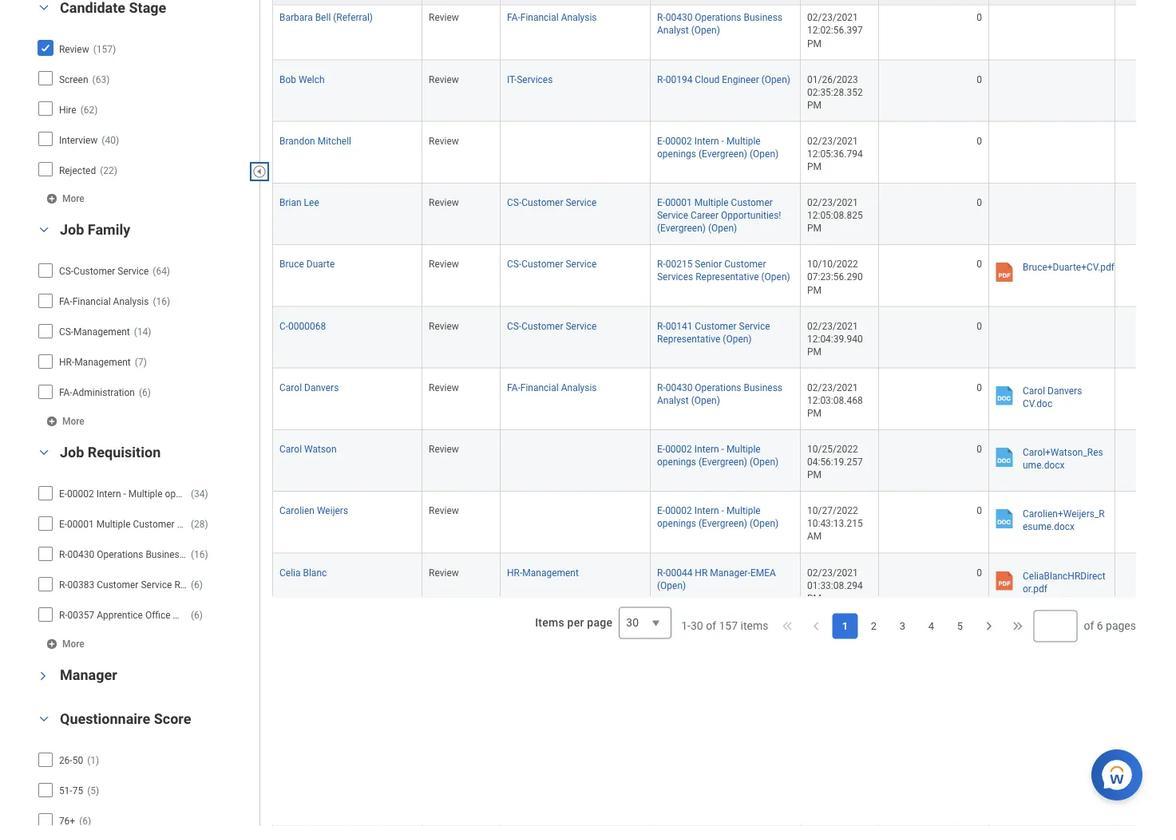 Task type: locate. For each thing, give the bounding box(es) containing it.
operations down r-00141 customer service representative (open)
[[695, 382, 742, 394]]

2 vertical spatial analysis
[[561, 382, 597, 394]]

5 0 from the top
[[977, 259, 983, 270]]

00430
[[666, 12, 693, 23], [666, 382, 693, 394], [68, 550, 94, 561]]

business up engineer
[[744, 12, 783, 23]]

hr-management down cs-management
[[59, 357, 131, 369]]

4 column header from the left
[[651, 0, 801, 6]]

02/23/2021 inside 02/23/2021 12:02:56.397 pm
[[808, 12, 859, 23]]

e-00002 intern - multiple openings (evergreen) (open) link
[[658, 132, 779, 160], [658, 441, 779, 468], [658, 503, 779, 530]]

00141
[[666, 321, 693, 332]]

row containing carol watson
[[272, 430, 1169, 492]]

interview
[[59, 135, 98, 146]]

hr-management inside row
[[507, 568, 579, 579]]

1 pm from the top
[[808, 38, 822, 49]]

1 vertical spatial 00430
[[666, 382, 693, 394]]

3 02/23/2021 from the top
[[808, 197, 859, 208]]

- for carolien weijers
[[722, 506, 725, 517]]

brandon
[[280, 136, 315, 147]]

8 0 from the top
[[977, 444, 983, 455]]

9 0 from the top
[[977, 506, 983, 517]]

02/23/2021 inside 02/23/2021 12:05:36.794 pm
[[808, 136, 859, 147]]

0 vertical spatial analyst
[[658, 25, 689, 36]]

2 more from the top
[[62, 416, 85, 427]]

chevron down image for questionnaire
[[34, 714, 54, 725]]

1 vertical spatial more
[[62, 416, 85, 427]]

1 vertical spatial (6)
[[191, 580, 203, 591]]

more button for job family
[[45, 415, 86, 428]]

0 vertical spatial hr-management
[[59, 357, 131, 369]]

operations up r-00194 cloud engineer (open) link
[[695, 12, 742, 23]]

r-00430 operations business analyst (open) link up r-00194 cloud engineer (open) link
[[658, 9, 783, 36]]

02/23/2021 up 12:05:08.825
[[808, 197, 859, 208]]

4 02/23/2021 from the top
[[808, 321, 859, 332]]

carol inside carol danvers cv.doc
[[1024, 386, 1046, 397]]

0 vertical spatial services
[[517, 74, 553, 85]]

(referral)
[[333, 12, 373, 23]]

chevron down image
[[34, 447, 54, 459], [38, 667, 49, 686]]

2 vertical spatial representative
[[174, 580, 238, 591]]

(open) inside r-00215 senior customer services representative (open)
[[762, 272, 791, 283]]

0 horizontal spatial of
[[706, 620, 717, 633]]

analyst up 00194
[[658, 25, 689, 36]]

(6) down (28)
[[191, 580, 203, 591]]

6 02/23/2021 from the top
[[808, 568, 859, 579]]

row containing brian lee
[[272, 184, 1169, 245]]

intern
[[695, 136, 720, 147], [695, 444, 720, 455], [96, 489, 121, 500], [695, 506, 720, 517]]

(16) down (28)
[[191, 550, 208, 561]]

more button down fa-administration
[[45, 415, 86, 428]]

intern for brandon mitchell
[[695, 136, 720, 147]]

(16) down (64)
[[153, 297, 170, 308]]

review for 2nd "review" element
[[429, 74, 459, 85]]

(6) down (7) at the left top
[[139, 388, 151, 399]]

8 review element from the top
[[429, 441, 459, 455]]

00430 up 00194
[[666, 12, 693, 23]]

bruce
[[280, 259, 304, 270]]

pm down 12:05:36.794
[[808, 161, 822, 172]]

celiablanchrdirect or.pdf link
[[1024, 567, 1109, 596]]

51-75
[[59, 786, 83, 797]]

cs-customer service link for e-
[[507, 194, 597, 208]]

carol danvers
[[280, 382, 339, 394]]

Go to page number text field
[[1034, 611, 1078, 643]]

analyst for 12:02:56.397
[[658, 25, 689, 36]]

cs-customer service inside "job family" tree
[[59, 266, 149, 277]]

1 vertical spatial r-00430 operations business analyst (open)
[[658, 382, 783, 406]]

r- inside r-00141 customer service representative (open)
[[658, 321, 666, 332]]

carol up cv.doc
[[1024, 386, 1046, 397]]

pm for 01/26/2023 02:35:28.352 pm
[[808, 100, 822, 111]]

2 r-00430 operations business analyst (open) link from the top
[[658, 379, 783, 406]]

carol for carol danvers cv.doc
[[1024, 386, 1046, 397]]

pm inside 02/23/2021 12:03:08.468 pm
[[808, 408, 822, 419]]

customer inside e-00001 multiple customer service career opportunities! (evergreen) (open)
[[732, 197, 773, 208]]

carolien
[[280, 506, 315, 517]]

candidate stage group
[[32, 0, 252, 209]]

senior
[[695, 259, 723, 270]]

02/23/2021 inside the 02/23/2021 01:33:08.294 pm
[[808, 568, 859, 579]]

3 e-00002 intern - multiple openings (evergreen) (open) link from the top
[[658, 503, 779, 530]]

0 vertical spatial fa-financial analysis
[[507, 12, 597, 23]]

business up 'r-00383 customer service representative (open)' in the bottom of the page
[[146, 550, 185, 561]]

0 horizontal spatial (16)
[[153, 297, 170, 308]]

2 vertical spatial cs-customer service link
[[507, 317, 597, 332]]

0 vertical spatial more
[[62, 193, 85, 205]]

r-00430 operations business analyst (open)
[[658, 12, 783, 36], [658, 382, 783, 406], [59, 550, 250, 561]]

more button down rejected
[[45, 192, 86, 206]]

2 vertical spatial business
[[146, 550, 185, 561]]

pm down 01:33:08.294
[[808, 593, 822, 604]]

0 vertical spatial hr-
[[59, 357, 74, 369]]

c-0000068
[[280, 321, 326, 332]]

pm down 02:35:28.352
[[808, 100, 822, 111]]

mitchell
[[318, 136, 352, 147]]

more up manager button
[[62, 639, 85, 650]]

1 vertical spatial representative
[[658, 334, 721, 345]]

1 horizontal spatial services
[[658, 272, 694, 283]]

carol down c-
[[280, 382, 302, 394]]

row containing barbara bell (referral)
[[272, 0, 1169, 60]]

00430 for 02/23/2021 12:03:08.468 pm
[[666, 382, 693, 394]]

cell
[[990, 0, 1116, 60], [1116, 0, 1169, 60], [990, 60, 1116, 122], [1116, 60, 1169, 122], [501, 122, 651, 184], [990, 122, 1116, 184], [1116, 122, 1169, 184], [990, 184, 1116, 245], [1116, 184, 1169, 245], [1116, 245, 1169, 307], [990, 307, 1116, 369], [1116, 307, 1169, 369], [1116, 369, 1169, 430], [1116, 430, 1169, 492], [501, 492, 651, 554], [1116, 492, 1169, 554], [1116, 554, 1169, 616]]

1 more button from the top
[[45, 192, 86, 206]]

10:43:13.215
[[808, 519, 863, 530]]

danvers up carol watson link
[[304, 382, 339, 394]]

bob welch link
[[280, 71, 325, 85]]

chevron down image inside job requisition group
[[34, 447, 54, 459]]

management left (14) at the left top of page
[[74, 327, 130, 338]]

carol+watson_res ume.docx link
[[1024, 443, 1109, 472]]

row
[[272, 0, 1169, 6], [272, 0, 1169, 60], [272, 60, 1169, 122], [272, 122, 1169, 184], [272, 184, 1169, 245], [272, 245, 1169, 307], [272, 307, 1169, 369], [272, 369, 1169, 430], [272, 430, 1169, 492], [272, 492, 1169, 554], [272, 554, 1169, 616]]

1 vertical spatial chevron down image
[[38, 667, 49, 686]]

pm for 02/23/2021 12:05:08.825 pm
[[808, 223, 822, 234]]

(16)
[[153, 297, 170, 308], [191, 550, 208, 561]]

job requisition
[[60, 445, 161, 461]]

1-30 of 157 items status
[[682, 619, 769, 635]]

chevron down image inside candidate stage 'group'
[[34, 2, 54, 13]]

2 fa-financial analysis link from the top
[[507, 379, 597, 394]]

more inside job family group
[[62, 416, 85, 427]]

carolien+weijers_r esume.docx
[[1024, 509, 1106, 533]]

list
[[833, 614, 974, 639]]

0 horizontal spatial hr-management
[[59, 357, 131, 369]]

more button inside job family group
[[45, 415, 86, 428]]

bell
[[315, 12, 331, 23]]

02/23/2021 for 02/23/2021 01:33:08.294 pm
[[808, 568, 859, 579]]

02/23/2021 up the 12:04:39.940
[[808, 321, 859, 332]]

7 0 from the top
[[977, 382, 983, 394]]

3 review element from the top
[[429, 132, 459, 147]]

of right 30
[[706, 620, 717, 633]]

1 fa-financial analysis link from the top
[[507, 9, 597, 23]]

1 vertical spatial operations
[[695, 382, 742, 394]]

representative down senior
[[696, 272, 759, 283]]

questionnaire score button
[[60, 711, 191, 728]]

questionnaire score tree
[[37, 747, 246, 827]]

0 vertical spatial r-00430 operations business analyst (open) link
[[658, 9, 783, 36]]

pm inside 02/23/2021 12:05:36.794 pm
[[808, 161, 822, 172]]

12:05:08.825
[[808, 210, 863, 221]]

2 vertical spatial chevron down image
[[34, 714, 54, 725]]

intern for carol watson
[[695, 444, 720, 455]]

4
[[929, 620, 935, 632]]

02/23/2021
[[808, 12, 859, 23], [808, 136, 859, 147], [808, 197, 859, 208], [808, 321, 859, 332], [808, 382, 859, 394], [808, 568, 859, 579]]

2 vertical spatial 00430
[[68, 550, 94, 561]]

2 job from the top
[[60, 445, 84, 461]]

carol for carol watson
[[280, 444, 302, 455]]

r- for r-00430 operations business analyst (open) link related to 12:03:08.468
[[658, 382, 666, 394]]

1 vertical spatial hr-management
[[507, 568, 579, 579]]

1 chevron down image from the top
[[34, 2, 54, 13]]

1 vertical spatial fa-financial analysis link
[[507, 379, 597, 394]]

pm inside the 02/23/2021 01:33:08.294 pm
[[808, 593, 822, 604]]

chevron down image up the check small image
[[34, 2, 54, 13]]

10 0 from the top
[[977, 568, 983, 579]]

more inside candidate stage 'group'
[[62, 193, 85, 205]]

hr-
[[59, 357, 74, 369], [507, 568, 523, 579]]

pm inside 02/23/2021 12:04:39.940 pm
[[808, 346, 822, 358]]

job family group
[[32, 221, 252, 432]]

check small image
[[36, 38, 55, 58]]

02/23/2021 for 02/23/2021 12:05:08.825 pm
[[808, 197, 859, 208]]

customer inside "job family" tree
[[74, 266, 115, 277]]

1 horizontal spatial of
[[1085, 620, 1095, 633]]

1 horizontal spatial danvers
[[1048, 386, 1083, 397]]

r-00430 operations business analyst (open) link down r-00141 customer service representative (open)
[[658, 379, 783, 406]]

r- for r-00141 customer service representative (open) link
[[658, 321, 666, 332]]

pm down 12:05:08.825
[[808, 223, 822, 234]]

operations up 'r-00383 customer service representative (open)' in the bottom of the page
[[97, 550, 143, 561]]

carol
[[280, 382, 302, 394], [1024, 386, 1046, 397], [280, 444, 302, 455]]

pm inside 10/10/2022 07:23:56.290 pm
[[808, 285, 822, 296]]

job requisition button
[[60, 445, 161, 461]]

business
[[744, 12, 783, 23], [744, 382, 783, 394], [146, 550, 185, 561]]

4 0 from the top
[[977, 197, 983, 208]]

00430 down 00141
[[666, 382, 693, 394]]

1 vertical spatial management
[[74, 357, 131, 369]]

10 review element from the top
[[429, 564, 459, 579]]

2 0 from the top
[[977, 74, 983, 85]]

02/23/2021 12:03:08.468 pm
[[808, 382, 866, 419]]

management inside row
[[523, 568, 579, 579]]

02/23/2021 inside 02/23/2021 12:03:08.468 pm
[[808, 382, 859, 394]]

more inside job requisition group
[[62, 639, 85, 650]]

2 vertical spatial management
[[523, 568, 579, 579]]

pm for 02/23/2021 12:04:39.940 pm
[[808, 346, 822, 358]]

review for first "review" element from the top of the page
[[429, 12, 459, 23]]

representative inside r-00215 senior customer services representative (open)
[[696, 272, 759, 283]]

list containing 2
[[833, 614, 974, 639]]

review element
[[429, 9, 459, 23], [429, 71, 459, 85], [429, 132, 459, 147], [429, 194, 459, 208], [429, 256, 459, 270], [429, 317, 459, 332], [429, 379, 459, 394], [429, 441, 459, 455], [429, 503, 459, 517], [429, 564, 459, 579]]

02/23/2021 12:05:08.825 pm
[[808, 197, 866, 234]]

0 vertical spatial (16)
[[153, 297, 170, 308]]

business for 02/23/2021 12:03:08.468 pm
[[744, 382, 783, 394]]

chevron down image left job family
[[34, 225, 54, 236]]

e-00002 intern - multiple openings (evergreen) (open)
[[658, 136, 779, 160], [658, 444, 779, 468], [59, 489, 287, 500], [658, 506, 779, 530]]

1 vertical spatial cs-customer service link
[[507, 256, 597, 270]]

review for 4th "review" element from the top of the page
[[429, 197, 459, 208]]

customer inside job requisition tree
[[97, 580, 139, 591]]

0 for 02/23/2021 12:05:08.825 pm
[[977, 197, 983, 208]]

row containing carolien weijers
[[272, 492, 1169, 554]]

danvers for carol danvers cv.doc
[[1048, 386, 1083, 397]]

0 horizontal spatial hr-
[[59, 357, 74, 369]]

2 vertical spatial operations
[[97, 550, 143, 561]]

carol left the watson
[[280, 444, 302, 455]]

review for ninth "review" element
[[429, 506, 459, 517]]

financial
[[521, 12, 559, 23], [72, 297, 111, 308], [521, 382, 559, 394]]

more button up manager button
[[45, 638, 86, 651]]

00430 up 00383
[[68, 550, 94, 561]]

representative inside job requisition tree
[[174, 580, 238, 591]]

1 more from the top
[[62, 193, 85, 205]]

cs-customer service for brian lee
[[507, 197, 597, 208]]

0 vertical spatial r-00430 operations business analyst (open)
[[658, 12, 783, 36]]

6 column header from the left
[[880, 0, 990, 6]]

e- inside job requisition tree
[[59, 489, 67, 500]]

2 button
[[862, 614, 887, 639]]

job family button
[[60, 222, 130, 239]]

0 vertical spatial business
[[744, 12, 783, 23]]

management up items
[[523, 568, 579, 579]]

e-00002 intern - multiple openings (evergreen) (open) inside job requisition tree
[[59, 489, 287, 500]]

business down r-00141 customer service representative (open)
[[744, 382, 783, 394]]

0 vertical spatial (6)
[[139, 388, 151, 399]]

multiple inside e-00001 multiple customer service career opportunities! (evergreen) (open)
[[695, 197, 729, 208]]

(6) down 'r-00383 customer service representative (open)' in the bottom of the page
[[191, 610, 203, 622]]

0 for 02/23/2021 12:02:56.397 pm
[[977, 12, 983, 23]]

1 vertical spatial more button
[[45, 415, 86, 428]]

02/23/2021 up 12:05:36.794
[[808, 136, 859, 147]]

3 cs-customer service link from the top
[[507, 317, 597, 332]]

column header
[[272, 0, 423, 6], [423, 0, 501, 6], [501, 0, 651, 6], [651, 0, 801, 6], [801, 0, 880, 6], [880, 0, 990, 6], [990, 0, 1116, 6]]

(16) inside job requisition tree
[[191, 550, 208, 561]]

0 vertical spatial chevron down image
[[34, 2, 54, 13]]

1 r-00430 operations business analyst (open) link from the top
[[658, 9, 783, 36]]

0 vertical spatial financial
[[521, 12, 559, 23]]

multiple inside job requisition tree
[[128, 489, 163, 500]]

2 vertical spatial financial
[[521, 382, 559, 394]]

1 vertical spatial services
[[658, 272, 694, 283]]

danvers
[[304, 382, 339, 394], [1048, 386, 1083, 397]]

02/23/2021 inside '02/23/2021 12:05:08.825 pm'
[[808, 197, 859, 208]]

row containing brandon mitchell
[[272, 122, 1169, 184]]

r- inside r-00215 senior customer services representative (open)
[[658, 259, 666, 270]]

-
[[722, 136, 725, 147], [722, 444, 725, 455], [123, 489, 126, 500], [722, 506, 725, 517]]

9 pm from the top
[[808, 593, 822, 604]]

02/23/2021 inside 02/23/2021 12:04:39.940 pm
[[808, 321, 859, 332]]

12:03:08.468
[[808, 395, 863, 406]]

(open) inside e-00001 multiple customer service career opportunities! (evergreen) (open)
[[709, 223, 738, 234]]

of 6 pages
[[1085, 620, 1137, 633]]

1 vertical spatial financial
[[72, 297, 111, 308]]

r- inside r-00194 cloud engineer (open) link
[[658, 74, 666, 85]]

job left family
[[60, 222, 84, 239]]

4 pm from the top
[[808, 223, 822, 234]]

1 vertical spatial chevron down image
[[34, 225, 54, 236]]

openings
[[658, 148, 697, 160], [658, 457, 697, 468], [165, 489, 204, 500], [658, 519, 697, 530]]

(62)
[[80, 104, 98, 115]]

analyst inside job requisition tree
[[187, 550, 219, 561]]

1 vertical spatial analyst
[[658, 395, 689, 406]]

openings for carol watson
[[658, 457, 697, 468]]

more button inside job requisition group
[[45, 638, 86, 651]]

1 vertical spatial hr-
[[507, 568, 523, 579]]

2 e-00002 intern - multiple openings (evergreen) (open) link from the top
[[658, 441, 779, 468]]

pm down 07:23:56.290
[[808, 285, 822, 296]]

e- inside e-00001 multiple customer service career opportunities! (evergreen) (open)
[[658, 197, 666, 208]]

02/23/2021 for 02/23/2021 12:02:56.397 pm
[[808, 12, 859, 23]]

customer inside r-00141 customer service representative (open)
[[695, 321, 737, 332]]

pm inside '02/23/2021 12:05:08.825 pm'
[[808, 223, 822, 234]]

1 vertical spatial (16)
[[191, 550, 208, 561]]

chevron down image
[[34, 2, 54, 13], [34, 225, 54, 236], [34, 714, 54, 725]]

1 e-00002 intern - multiple openings (evergreen) (open) link from the top
[[658, 132, 779, 160]]

2 vertical spatial analyst
[[187, 550, 219, 561]]

0 for 02/23/2021 01:33:08.294 pm
[[977, 568, 983, 579]]

1 02/23/2021 from the top
[[808, 12, 859, 23]]

pm for 02/23/2021 12:05:36.794 pm
[[808, 161, 822, 172]]

cs- for c-0000068
[[507, 321, 522, 332]]

2 vertical spatial (6)
[[191, 610, 203, 622]]

2 chevron down image from the top
[[34, 225, 54, 236]]

0 vertical spatial fa-financial analysis link
[[507, 9, 597, 23]]

02/23/2021 up 01:33:08.294
[[808, 568, 859, 579]]

c-0000068 link
[[280, 317, 326, 332]]

pm for 10/10/2022 07:23:56.290 pm
[[808, 285, 822, 296]]

row containing celia blanc
[[272, 554, 1169, 616]]

e-00002 intern - multiple openings (evergreen) (open) for carolien weijers
[[658, 506, 779, 530]]

1 cs-customer service link from the top
[[507, 194, 597, 208]]

per
[[568, 617, 585, 630]]

(evergreen) inside e-00001 multiple customer service career opportunities! (evergreen) (open)
[[658, 223, 706, 234]]

r-00430 operations business analyst (open) down r-00141 customer service representative (open)
[[658, 382, 783, 406]]

(16) inside "job family" tree
[[153, 297, 170, 308]]

2 pm from the top
[[808, 100, 822, 111]]

3 0 from the top
[[977, 136, 983, 147]]

8 pm from the top
[[808, 470, 822, 481]]

job for job requisition
[[60, 445, 84, 461]]

(14)
[[134, 327, 151, 338]]

00002 for brandon mitchell
[[666, 136, 693, 147]]

representative
[[696, 272, 759, 283], [658, 334, 721, 345], [174, 580, 238, 591]]

pm for 02/23/2021 12:02:56.397 pm
[[808, 38, 822, 49]]

row containing carol danvers
[[272, 369, 1169, 430]]

2 vertical spatial fa-financial analysis
[[507, 382, 597, 394]]

pagination element
[[682, 598, 1137, 655]]

0 vertical spatial management
[[74, 327, 130, 338]]

5 column header from the left
[[801, 0, 880, 6]]

1 vertical spatial analysis
[[113, 297, 149, 308]]

pm down 04:56:19.257
[[808, 470, 822, 481]]

2 02/23/2021 from the top
[[808, 136, 859, 147]]

7 pm from the top
[[808, 408, 822, 419]]

0 for 10/10/2022 07:23:56.290 pm
[[977, 259, 983, 270]]

analysis
[[561, 12, 597, 23], [113, 297, 149, 308], [561, 382, 597, 394]]

it-
[[507, 74, 517, 85]]

cs-
[[507, 197, 522, 208], [507, 259, 522, 270], [59, 266, 74, 277], [507, 321, 522, 332], [59, 327, 74, 338]]

job left requisition
[[60, 445, 84, 461]]

1 vertical spatial job
[[60, 445, 84, 461]]

customer inside r-00215 senior customer services representative (open)
[[725, 259, 767, 270]]

0 vertical spatial job
[[60, 222, 84, 239]]

r- inside r-00044 hr manager-emea (open)
[[658, 568, 666, 579]]

cs- for bruce duarte
[[507, 259, 522, 270]]

analyst
[[658, 25, 689, 36], [658, 395, 689, 406], [187, 550, 219, 561]]

0 vertical spatial analysis
[[561, 12, 597, 23]]

0 horizontal spatial danvers
[[304, 382, 339, 394]]

0 vertical spatial representative
[[696, 272, 759, 283]]

3 more button from the top
[[45, 638, 86, 651]]

3 more from the top
[[62, 639, 85, 650]]

chevron right small image
[[981, 619, 997, 635]]

5 02/23/2021 from the top
[[808, 382, 859, 394]]

2 vertical spatial e-00002 intern - multiple openings (evergreen) (open) link
[[658, 503, 779, 530]]

(157)
[[93, 43, 116, 55]]

0 vertical spatial e-00002 intern - multiple openings (evergreen) (open) link
[[658, 132, 779, 160]]

bruce+duarte+cv.pdf link
[[1024, 258, 1115, 286]]

00430 inside job requisition tree
[[68, 550, 94, 561]]

5 pm from the top
[[808, 285, 822, 296]]

administration
[[72, 388, 135, 399]]

0 vertical spatial operations
[[695, 12, 742, 23]]

am
[[808, 531, 822, 543]]

0
[[977, 12, 983, 23], [977, 74, 983, 85], [977, 136, 983, 147], [977, 197, 983, 208], [977, 259, 983, 270], [977, 321, 983, 332], [977, 382, 983, 394], [977, 444, 983, 455], [977, 506, 983, 517], [977, 568, 983, 579]]

1 job from the top
[[60, 222, 84, 239]]

(6)
[[139, 388, 151, 399], [191, 580, 203, 591], [191, 610, 203, 622]]

or.pdf
[[1024, 584, 1048, 595]]

r-00430 operations business analyst (open) up 'r-00383 customer service representative (open)' in the bottom of the page
[[59, 550, 250, 561]]

cs-customer service for c-0000068
[[507, 321, 597, 332]]

representative down (28)
[[174, 580, 238, 591]]

0 vertical spatial cs-customer service link
[[507, 194, 597, 208]]

0 vertical spatial chevron down image
[[34, 447, 54, 459]]

service
[[566, 197, 597, 208], [658, 210, 689, 221], [566, 259, 597, 270], [118, 266, 149, 277], [566, 321, 597, 332], [739, 321, 771, 332], [141, 580, 172, 591]]

2 vertical spatial r-00430 operations business analyst (open)
[[59, 550, 250, 561]]

1 0 from the top
[[977, 12, 983, 23]]

lee
[[304, 197, 319, 208]]

1 horizontal spatial hr-
[[507, 568, 523, 579]]

openings for carolien weijers
[[658, 519, 697, 530]]

intern for carolien weijers
[[695, 506, 720, 517]]

representative inside r-00141 customer service representative (open)
[[658, 334, 721, 345]]

e- for brian lee
[[658, 197, 666, 208]]

r-00430 operations business analyst (open) up r-00194 cloud engineer (open) link
[[658, 12, 783, 36]]

brandon mitchell
[[280, 136, 352, 147]]

service inside e-00001 multiple customer service career opportunities! (evergreen) (open)
[[658, 210, 689, 221]]

score
[[154, 711, 191, 728]]

pm inside 02/23/2021 12:02:56.397 pm
[[808, 38, 822, 49]]

multiple
[[727, 136, 761, 147], [695, 197, 729, 208], [727, 444, 761, 455], [128, 489, 163, 500], [727, 506, 761, 517]]

2 vertical spatial more button
[[45, 638, 86, 651]]

pm down 12:03:08.468
[[808, 408, 822, 419]]

0000068
[[289, 321, 326, 332]]

4 button
[[919, 614, 945, 639]]

6 0 from the top
[[977, 321, 983, 332]]

02/23/2021 up 12:03:08.468
[[808, 382, 859, 394]]

0 for 01/26/2023 02:35:28.352 pm
[[977, 74, 983, 85]]

e-00002 intern - multiple openings (evergreen) (open) for carol watson
[[658, 444, 779, 468]]

1 of from the left
[[706, 620, 717, 633]]

pm inside 10/25/2022 04:56:19.257 pm
[[808, 470, 822, 481]]

1 horizontal spatial (16)
[[191, 550, 208, 561]]

(open) inside r-00194 cloud engineer (open) link
[[762, 74, 791, 85]]

representative for r-00141 customer service representative (open)
[[658, 334, 721, 345]]

1 vertical spatial e-00002 intern - multiple openings (evergreen) (open) link
[[658, 441, 779, 468]]

r- for 12:02:56.397's r-00430 operations business analyst (open) link
[[658, 12, 666, 23]]

chevron down image inside job family group
[[34, 225, 54, 236]]

r-00430 operations business analyst (open) for 12:03:08.468
[[658, 382, 783, 406]]

chevron down image left job requisition button
[[34, 447, 54, 459]]

more down rejected
[[62, 193, 85, 205]]

questionnaire
[[60, 711, 150, 728]]

cs- for brian lee
[[507, 197, 522, 208]]

1 vertical spatial business
[[744, 382, 783, 394]]

analyst down 00141
[[658, 395, 689, 406]]

0 vertical spatial more button
[[45, 192, 86, 206]]

more down fa-administration
[[62, 416, 85, 427]]

review for 3rd "review" element from the top
[[429, 136, 459, 147]]

3 chevron down image from the top
[[34, 714, 54, 725]]

3 pm from the top
[[808, 161, 822, 172]]

- inside job requisition tree
[[123, 489, 126, 500]]

of left 6 in the bottom right of the page
[[1085, 620, 1095, 633]]

management up administration
[[74, 357, 131, 369]]

analyst down (28)
[[187, 550, 219, 561]]

more button inside candidate stage 'group'
[[45, 192, 86, 206]]

r-00194 cloud engineer (open) link
[[658, 71, 791, 85]]

hr-management up items
[[507, 568, 579, 579]]

9 review element from the top
[[429, 503, 459, 517]]

weijers
[[317, 506, 348, 517]]

(open) inside r-00044 hr manager-emea (open)
[[658, 580, 687, 592]]

review for tenth "review" element
[[429, 568, 459, 579]]

chevron down image left manager button
[[38, 667, 49, 686]]

pm for 02/23/2021 12:03:08.468 pm
[[808, 408, 822, 419]]

representative down 00141
[[658, 334, 721, 345]]

chevron left small image
[[809, 619, 825, 635]]

00430 for 02/23/2021 12:02:56.397 pm
[[666, 12, 693, 23]]

carol for carol danvers
[[280, 382, 302, 394]]

04:56:19.257
[[808, 457, 863, 468]]

(6) for job requisition
[[191, 610, 203, 622]]

2 vertical spatial more
[[62, 639, 85, 650]]

pm down 12:02:56.397
[[808, 38, 822, 49]]

chevron down image left questionnaire
[[34, 714, 54, 725]]

1 vertical spatial r-00430 operations business analyst (open) link
[[658, 379, 783, 406]]

items
[[535, 617, 565, 630]]

2 more button from the top
[[45, 415, 86, 428]]

1 vertical spatial fa-financial analysis
[[59, 297, 149, 308]]

pm down the 12:04:39.940
[[808, 346, 822, 358]]

carol danvers cv.doc
[[1024, 386, 1083, 410]]

danvers inside carol danvers cv.doc
[[1048, 386, 1083, 397]]

chevron down image inside 'questionnaire score' group
[[34, 714, 54, 725]]

operations
[[695, 12, 742, 23], [695, 382, 742, 394], [97, 550, 143, 561]]

6 pm from the top
[[808, 346, 822, 358]]

pm inside the 01/26/2023 02:35:28.352 pm
[[808, 100, 822, 111]]

02/23/2021 up 12:02:56.397
[[808, 12, 859, 23]]

items per page element
[[533, 598, 672, 649]]

danvers up cv.doc
[[1048, 386, 1083, 397]]

(6) inside "job family" tree
[[139, 388, 151, 399]]

0 vertical spatial 00430
[[666, 12, 693, 23]]

bob
[[280, 74, 296, 85]]

analysis for 02/23/2021 12:03:08.468 pm
[[561, 382, 597, 394]]

1 horizontal spatial hr-management
[[507, 568, 579, 579]]

cs-customer service for bruce duarte
[[507, 259, 597, 270]]



Task type: describe. For each thing, give the bounding box(es) containing it.
e-00002 intern - multiple openings (evergreen) (open) for brandon mitchell
[[658, 136, 779, 160]]

operations inside job requisition tree
[[97, 550, 143, 561]]

00383
[[68, 580, 94, 591]]

row containing bruce duarte
[[272, 245, 1169, 307]]

operations for 02/23/2021 12:02:56.397 pm
[[695, 12, 742, 23]]

fa-financial analysis for 02/23/2021 12:02:56.397 pm
[[507, 12, 597, 23]]

3
[[900, 620, 906, 632]]

r-00430 operations business analyst (open) link for 12:03:08.468
[[658, 379, 783, 406]]

candidate stage tree
[[36, 35, 246, 183]]

financial inside "job family" tree
[[72, 297, 111, 308]]

it-services
[[507, 74, 553, 85]]

10/10/2022
[[808, 259, 859, 270]]

12:05:36.794
[[808, 148, 863, 160]]

4 review element from the top
[[429, 194, 459, 208]]

business for 02/23/2021 12:02:56.397 pm
[[744, 12, 783, 23]]

7 review element from the top
[[429, 379, 459, 394]]

3 button
[[890, 614, 916, 639]]

carolien+weijers_r
[[1024, 509, 1106, 520]]

6 review element from the top
[[429, 317, 459, 332]]

1-
[[682, 620, 691, 633]]

r-00215 senior customer services representative (open)
[[658, 259, 791, 283]]

(open) inside r-00141 customer service representative (open)
[[723, 334, 752, 345]]

(6) for job family
[[139, 388, 151, 399]]

barbara
[[280, 12, 313, 23]]

job family tree
[[37, 257, 246, 406]]

engineer
[[723, 74, 760, 85]]

r-00430 operations business analyst (open) for 12:02:56.397
[[658, 12, 783, 36]]

business inside job requisition tree
[[146, 550, 185, 561]]

chevron 2x right small image
[[1010, 619, 1026, 635]]

multiple for 10/25/2022 04:56:19.257 pm
[[727, 444, 761, 455]]

bob welch
[[280, 74, 325, 85]]

r- for r-00194 cloud engineer (open) link
[[658, 74, 666, 85]]

00002 inside job requisition tree
[[67, 489, 94, 500]]

openings for brandon mitchell
[[658, 148, 697, 160]]

items
[[741, 620, 769, 633]]

2 cs-customer service link from the top
[[507, 256, 597, 270]]

job requisition group
[[32, 444, 287, 654]]

12:04:39.940
[[808, 334, 863, 345]]

(7)
[[135, 357, 147, 369]]

chevron down image for manager
[[38, 667, 49, 686]]

opportunities!
[[722, 210, 782, 221]]

51-
[[59, 786, 72, 797]]

(16) for fa-financial analysis
[[153, 297, 170, 308]]

celiablanchrdirect or.pdf
[[1024, 571, 1106, 595]]

r-00430 operations business analyst (open) link for 12:02:56.397
[[658, 9, 783, 36]]

(evergreen) inside job requisition tree
[[207, 489, 255, 500]]

r- for the r-00215 senior customer services representative (open) 'link'
[[658, 259, 666, 270]]

02:35:28.352
[[808, 87, 863, 98]]

e- for carolien weijers
[[658, 506, 666, 517]]

00215
[[666, 259, 693, 270]]

bruce duarte link
[[280, 256, 335, 270]]

hr- inside "job family" tree
[[59, 357, 74, 369]]

row containing c-0000068
[[272, 307, 1169, 369]]

r-00430 operations business analyst (open) inside job requisition tree
[[59, 550, 250, 561]]

r-00194 cloud engineer (open)
[[658, 74, 791, 85]]

analysis inside "job family" tree
[[113, 297, 149, 308]]

00194
[[666, 74, 693, 85]]

representative for r-00383 customer service representative (open)
[[174, 580, 238, 591]]

fa-financial analysis link for 02/23/2021 12:02:56.397 pm
[[507, 9, 597, 23]]

operations for 02/23/2021 12:03:08.468 pm
[[695, 382, 742, 394]]

welch
[[299, 74, 325, 85]]

5 button
[[948, 614, 974, 639]]

r-00044 hr manager-emea (open) link
[[658, 564, 776, 592]]

carol watson
[[280, 444, 337, 455]]

00002 for carolien weijers
[[666, 506, 693, 517]]

pm for 10/25/2022 04:56:19.257 pm
[[808, 470, 822, 481]]

cloud
[[695, 74, 720, 85]]

0 for 10/27/2022 10:43:13.215 am
[[977, 506, 983, 517]]

carol danvers link
[[280, 379, 339, 394]]

multiple for 02/23/2021 12:05:36.794 pm
[[727, 136, 761, 147]]

r-00215 senior customer services representative (open) link
[[658, 256, 791, 283]]

e-00002 intern - multiple openings (evergreen) (open) link for 10/25/2022
[[658, 441, 779, 468]]

danvers for carol danvers
[[304, 382, 339, 394]]

0 for 10/25/2022 04:56:19.257 pm
[[977, 444, 983, 455]]

r-00044 hr manager-emea (open)
[[658, 568, 776, 592]]

5 review element from the top
[[429, 256, 459, 270]]

02/23/2021 01:33:08.294 pm
[[808, 568, 866, 604]]

50
[[72, 756, 83, 767]]

0 for 02/23/2021 12:04:39.940 pm
[[977, 321, 983, 332]]

hr-management inside "job family" tree
[[59, 357, 131, 369]]

00001
[[666, 197, 693, 208]]

e- for brandon mitchell
[[658, 136, 666, 147]]

job family
[[60, 222, 130, 239]]

r- for r-00044 hr manager-emea (open) link
[[658, 568, 666, 579]]

26-
[[59, 756, 72, 767]]

chevron down image for job
[[34, 225, 54, 236]]

- for carol watson
[[722, 444, 725, 455]]

pm for 02/23/2021 01:33:08.294 pm
[[808, 593, 822, 604]]

service inside job requisition tree
[[141, 580, 172, 591]]

10/27/2022 10:43:13.215 am
[[808, 506, 866, 543]]

more button for job requisition
[[45, 638, 86, 651]]

fa-financial analysis inside "job family" tree
[[59, 297, 149, 308]]

(34)
[[191, 489, 208, 500]]

carolien+weijers_r esume.docx link
[[1024, 505, 1109, 534]]

ume.docx
[[1024, 460, 1065, 471]]

(evergreen) for 10/25/2022
[[699, 457, 748, 468]]

02/23/2021 for 02/23/2021 12:03:08.468 pm
[[808, 382, 859, 394]]

e- for carol watson
[[658, 444, 666, 455]]

(40)
[[102, 135, 119, 146]]

chevron down image for job requisition
[[34, 447, 54, 459]]

26-50
[[59, 756, 83, 767]]

chevron 2x left small image
[[780, 619, 796, 635]]

e-00001 multiple customer service career opportunities! (evergreen) (open)
[[658, 197, 782, 234]]

management for (14)
[[74, 327, 130, 338]]

bruce duarte
[[280, 259, 335, 270]]

celiablanchrdirect
[[1024, 571, 1106, 582]]

10/27/2022
[[808, 506, 859, 517]]

(evergreen) for 02/23/2021
[[699, 148, 748, 160]]

2 review element from the top
[[429, 71, 459, 85]]

carol+watson_res ume.docx
[[1024, 447, 1104, 471]]

carolien weijers
[[280, 506, 348, 517]]

(28)
[[191, 519, 208, 531]]

analysis for 02/23/2021 12:02:56.397 pm
[[561, 12, 597, 23]]

1 review element from the top
[[429, 9, 459, 23]]

review for 5th "review" element from the bottom of the page
[[429, 321, 459, 332]]

requisition
[[88, 445, 161, 461]]

review for fourth "review" element from the bottom
[[429, 382, 459, 394]]

5
[[958, 620, 964, 632]]

30
[[691, 620, 704, 633]]

review inside candidate stage tree
[[59, 43, 89, 55]]

e-00002 intern - multiple openings (evergreen) (open) link for 10/27/2022
[[658, 503, 779, 530]]

hr
[[695, 568, 708, 579]]

(evergreen) for 10/27/2022
[[699, 519, 748, 530]]

02/23/2021 12:05:36.794 pm
[[808, 136, 866, 172]]

screen
[[59, 74, 88, 85]]

of inside status
[[706, 620, 717, 633]]

job for job family
[[60, 222, 84, 239]]

cv.doc
[[1024, 398, 1053, 410]]

intern inside job requisition tree
[[96, 489, 121, 500]]

celia
[[280, 568, 301, 579]]

service inside r-00141 customer service representative (open)
[[739, 321, 771, 332]]

cs-customer service link for r-
[[507, 317, 597, 332]]

brian lee link
[[280, 194, 319, 208]]

hire
[[59, 104, 76, 115]]

multiple for 10/27/2022 10:43:13.215 am
[[727, 506, 761, 517]]

0 for 02/23/2021 12:03:08.468 pm
[[977, 382, 983, 394]]

(22)
[[100, 165, 117, 176]]

items per page
[[535, 617, 613, 630]]

02/23/2021 for 02/23/2021 12:05:36.794 pm
[[808, 136, 859, 147]]

fa-administration
[[59, 388, 135, 399]]

service inside "job family" tree
[[118, 266, 149, 277]]

openings inside job requisition tree
[[165, 489, 204, 500]]

questionnaire score group
[[32, 710, 252, 827]]

12:02:56.397
[[808, 25, 863, 36]]

fa-financial analysis for 02/23/2021 12:03:08.468 pm
[[507, 382, 597, 394]]

services inside r-00215 senior customer services representative (open)
[[658, 272, 694, 283]]

financial for 02/23/2021 12:03:08.468 pm
[[521, 382, 559, 394]]

more for job requisition
[[62, 639, 85, 650]]

row containing bob welch
[[272, 60, 1169, 122]]

list inside pagination element
[[833, 614, 974, 639]]

review for third "review" element from the bottom of the page
[[429, 444, 459, 455]]

emea
[[751, 568, 776, 579]]

10/25/2022 04:56:19.257 pm
[[808, 444, 866, 481]]

r-00141 customer service representative (open) link
[[658, 317, 771, 345]]

01/26/2023
[[808, 74, 859, 85]]

blanc
[[303, 568, 327, 579]]

7 column header from the left
[[990, 0, 1116, 6]]

watson
[[304, 444, 337, 455]]

0 horizontal spatial services
[[517, 74, 553, 85]]

brian
[[280, 197, 302, 208]]

celia blanc
[[280, 568, 327, 579]]

management for (7)
[[74, 357, 131, 369]]

0 for 02/23/2021 12:05:36.794 pm
[[977, 136, 983, 147]]

carolien weijers link
[[280, 503, 348, 517]]

07:23:56.290
[[808, 272, 863, 283]]

pages
[[1107, 620, 1137, 633]]

carol watson link
[[280, 441, 337, 455]]

01/26/2023 02:35:28.352 pm
[[808, 74, 866, 111]]

more for job family
[[62, 416, 85, 427]]

1 column header from the left
[[272, 0, 423, 6]]

2 column header from the left
[[423, 0, 501, 6]]

2 of from the left
[[1085, 620, 1095, 633]]

review for 5th "review" element
[[429, 259, 459, 270]]

02/23/2021 12:02:56.397 pm
[[808, 12, 866, 49]]

analyst for 12:03:08.468
[[658, 395, 689, 406]]

e-00002 intern - multiple openings (evergreen) (open) link for 02/23/2021
[[658, 132, 779, 160]]

(16) for r-00430 operations business analyst (open)
[[191, 550, 208, 561]]

job requisition tree
[[37, 480, 287, 629]]

hr-management link
[[507, 564, 579, 579]]

cs-management
[[59, 327, 130, 338]]

3 column header from the left
[[501, 0, 651, 6]]

family
[[88, 222, 130, 239]]

(64)
[[153, 266, 170, 277]]



Task type: vqa. For each thing, say whether or not it's contained in the screenshot.


